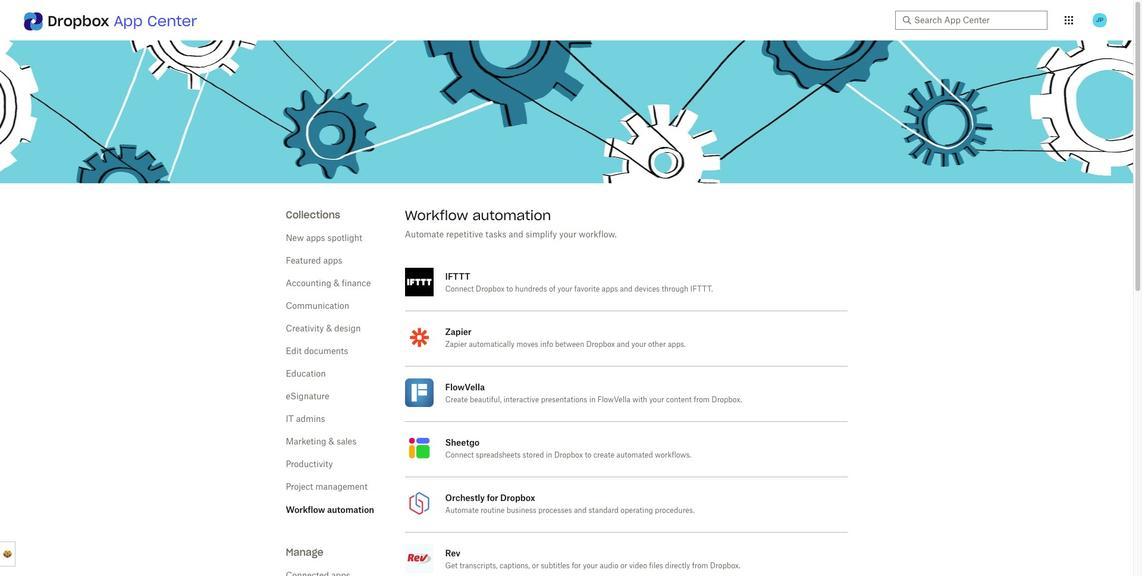 Task type: vqa. For each thing, say whether or not it's contained in the screenshot.
Automate within the Orchestly for Dropbox Automate routine business processes and standard operating procedures.
yes



Task type: locate. For each thing, give the bounding box(es) containing it.
0 horizontal spatial in
[[546, 452, 552, 459]]

dropbox left the app in the left of the page
[[48, 12, 109, 30]]

files
[[649, 562, 663, 570]]

1 vertical spatial in
[[546, 452, 552, 459]]

2 vertical spatial apps
[[602, 286, 618, 293]]

0 vertical spatial in
[[590, 396, 596, 403]]

0 horizontal spatial flowvella
[[445, 382, 485, 392]]

to left hundreds
[[507, 286, 513, 293]]

2 connect from the top
[[445, 452, 474, 459]]

apps up accounting & finance link
[[323, 257, 342, 265]]

procedures.
[[655, 507, 695, 514]]

1 horizontal spatial in
[[590, 396, 596, 403]]

for up routine
[[487, 493, 498, 503]]

of
[[549, 286, 556, 293]]

apps for new
[[306, 234, 325, 243]]

2 zapier from the top
[[445, 341, 467, 348]]

1 horizontal spatial to
[[585, 452, 592, 459]]

1 vertical spatial apps
[[323, 257, 342, 265]]

tasks
[[486, 231, 507, 239]]

flowvella up create
[[445, 382, 485, 392]]

or
[[532, 562, 539, 570], [621, 562, 628, 570]]

0 vertical spatial automation
[[473, 207, 551, 224]]

0 vertical spatial zapier
[[445, 327, 472, 337]]

1 connect from the top
[[445, 286, 474, 293]]

workflow automation
[[405, 207, 551, 224], [286, 505, 374, 515]]

devices
[[635, 286, 660, 293]]

Search App Center text field
[[915, 14, 1041, 27]]

1 horizontal spatial flowvella
[[598, 396, 631, 403]]

0 vertical spatial dropbox.
[[712, 396, 742, 403]]

1 horizontal spatial workflow automation
[[405, 207, 551, 224]]

0 horizontal spatial workflow
[[286, 505, 325, 515]]

flowvella left with
[[598, 396, 631, 403]]

dropbox.
[[712, 396, 742, 403], [710, 562, 741, 570]]

0 vertical spatial workflow
[[405, 207, 468, 224]]

project
[[286, 483, 313, 492]]

1 vertical spatial to
[[585, 452, 592, 459]]

1 vertical spatial zapier
[[445, 341, 467, 348]]

and inside zapier zapier automatically moves info between dropbox and your other apps.
[[617, 341, 630, 348]]

1 vertical spatial dropbox.
[[710, 562, 741, 570]]

0 horizontal spatial or
[[532, 562, 539, 570]]

dropbox
[[48, 12, 109, 30], [476, 286, 505, 293], [586, 341, 615, 348], [554, 452, 583, 459], [500, 493, 535, 503]]

automated
[[617, 452, 653, 459]]

accounting & finance link
[[286, 280, 371, 288]]

your right of
[[558, 286, 573, 293]]

dropbox. right directly
[[710, 562, 741, 570]]

zapier left automatically
[[445, 341, 467, 348]]

1 vertical spatial from
[[692, 562, 708, 570]]

apps
[[306, 234, 325, 243], [323, 257, 342, 265], [602, 286, 618, 293]]

1 or from the left
[[532, 562, 539, 570]]

0 horizontal spatial for
[[487, 493, 498, 503]]

connect inside ifttt connect dropbox to hundreds of your favorite apps and devices through ifttt.
[[445, 286, 474, 293]]

your left other
[[632, 341, 647, 348]]

1 vertical spatial automate
[[445, 507, 479, 514]]

connect
[[445, 286, 474, 293], [445, 452, 474, 459]]

1 vertical spatial workflow automation
[[286, 505, 374, 515]]

workflow up repetitive
[[405, 207, 468, 224]]

workflow automation up repetitive
[[405, 207, 551, 224]]

dropbox right between at bottom
[[586, 341, 615, 348]]

beautiful,
[[470, 396, 502, 403]]

in right presentations
[[590, 396, 596, 403]]

2 vertical spatial &
[[329, 438, 335, 446]]

to inside ifttt connect dropbox to hundreds of your favorite apps and devices through ifttt.
[[507, 286, 513, 293]]

workflow automation down project management link
[[286, 505, 374, 515]]

new apps spotlight link
[[286, 234, 362, 243]]

and left other
[[617, 341, 630, 348]]

connect for ifttt
[[445, 286, 474, 293]]

dropbox left hundreds
[[476, 286, 505, 293]]

ifttt
[[445, 271, 470, 281]]

0 vertical spatial from
[[694, 396, 710, 403]]

0 horizontal spatial automation
[[327, 505, 374, 515]]

it
[[286, 415, 294, 424]]

0 vertical spatial flowvella
[[445, 382, 485, 392]]

in inside flowvella create beautiful, interactive presentations in flowvella with your content from dropbox.
[[590, 396, 596, 403]]

apps right favorite
[[602, 286, 618, 293]]

accounting & finance
[[286, 280, 371, 288]]

1 horizontal spatial automate
[[445, 507, 479, 514]]

dropbox. inside rev get transcripts, captions, or subtitles for your audio or video files directly from dropbox.
[[710, 562, 741, 570]]

stored
[[523, 452, 544, 459]]

other
[[648, 341, 666, 348]]

automation down management
[[327, 505, 374, 515]]

creativity
[[286, 325, 324, 333]]

connect down ifttt
[[445, 286, 474, 293]]

0 vertical spatial &
[[334, 280, 340, 288]]

0 vertical spatial to
[[507, 286, 513, 293]]

from right content in the bottom right of the page
[[694, 396, 710, 403]]

zapier up automatically
[[445, 327, 472, 337]]

0 vertical spatial for
[[487, 493, 498, 503]]

& left sales
[[329, 438, 335, 446]]

creativity & design
[[286, 325, 361, 333]]

education link
[[286, 370, 326, 378]]

from right directly
[[692, 562, 708, 570]]

2 or from the left
[[621, 562, 628, 570]]

1 horizontal spatial automation
[[473, 207, 551, 224]]

& for sales
[[329, 438, 335, 446]]

1 horizontal spatial or
[[621, 562, 628, 570]]

1 horizontal spatial for
[[572, 562, 581, 570]]

workflow.
[[579, 231, 617, 239]]

workflow down project
[[286, 505, 325, 515]]

or left video
[[621, 562, 628, 570]]

and left standard
[[574, 507, 587, 514]]

from
[[694, 396, 710, 403], [692, 562, 708, 570]]

and right tasks
[[509, 231, 524, 239]]

automate
[[405, 231, 444, 239], [445, 507, 479, 514]]

featured apps
[[286, 257, 342, 265]]

sales
[[337, 438, 357, 446]]

app
[[114, 12, 143, 30]]

automation up automate repetitive tasks and simplify your workflow.
[[473, 207, 551, 224]]

design
[[335, 325, 361, 333]]

and left devices
[[620, 286, 633, 293]]

your inside ifttt connect dropbox to hundreds of your favorite apps and devices through ifttt.
[[558, 286, 573, 293]]

automate left repetitive
[[405, 231, 444, 239]]

connect inside sheetgo connect spreadsheets stored in dropbox to create automated workflows.
[[445, 452, 474, 459]]

dropbox. right content in the bottom right of the page
[[712, 396, 742, 403]]

0 horizontal spatial automate
[[405, 231, 444, 239]]

for
[[487, 493, 498, 503], [572, 562, 581, 570]]

new
[[286, 234, 304, 243]]

& for design
[[326, 325, 332, 333]]

your left 'audio'
[[583, 562, 598, 570]]

through
[[662, 286, 689, 293]]

for right subtitles
[[572, 562, 581, 570]]

0 vertical spatial apps
[[306, 234, 325, 243]]

your right with
[[649, 396, 664, 403]]

processes
[[539, 507, 572, 514]]

workflow
[[405, 207, 468, 224], [286, 505, 325, 515]]

presentations
[[541, 396, 588, 403]]

create
[[445, 396, 468, 403]]

to left create
[[585, 452, 592, 459]]

zapier zapier automatically moves info between dropbox and your other apps.
[[445, 327, 686, 348]]

& left finance
[[334, 280, 340, 288]]

in right stored
[[546, 452, 552, 459]]

0 horizontal spatial to
[[507, 286, 513, 293]]

automate down the orchestly
[[445, 507, 479, 514]]

0 vertical spatial connect
[[445, 286, 474, 293]]

connect down sheetgo
[[445, 452, 474, 459]]

and
[[509, 231, 524, 239], [620, 286, 633, 293], [617, 341, 630, 348], [574, 507, 587, 514]]

dropbox up business
[[500, 493, 535, 503]]

or left subtitles
[[532, 562, 539, 570]]

spreadsheets
[[476, 452, 521, 459]]

1 vertical spatial &
[[326, 325, 332, 333]]

edit
[[286, 348, 302, 356]]

hundreds
[[515, 286, 547, 293]]

to
[[507, 286, 513, 293], [585, 452, 592, 459]]

apps right new at left
[[306, 234, 325, 243]]

subtitles
[[541, 562, 570, 570]]

to inside sheetgo connect spreadsheets stored in dropbox to create automated workflows.
[[585, 452, 592, 459]]

your right simplify
[[559, 231, 577, 239]]

creativity & design link
[[286, 325, 361, 333]]

0 vertical spatial automate
[[405, 231, 444, 239]]

1 vertical spatial for
[[572, 562, 581, 570]]

&
[[334, 280, 340, 288], [326, 325, 332, 333], [329, 438, 335, 446]]

1 vertical spatial connect
[[445, 452, 474, 459]]

& left the design
[[326, 325, 332, 333]]

dropbox inside sheetgo connect spreadsheets stored in dropbox to create automated workflows.
[[554, 452, 583, 459]]

dropbox right stored
[[554, 452, 583, 459]]

flowvella
[[445, 382, 485, 392], [598, 396, 631, 403]]

video
[[629, 562, 647, 570]]



Task type: describe. For each thing, give the bounding box(es) containing it.
simplify
[[526, 231, 557, 239]]

esignature link
[[286, 393, 329, 401]]

flowvella create beautiful, interactive presentations in flowvella with your content from dropbox.
[[445, 382, 742, 403]]

jp
[[1097, 16, 1104, 24]]

in inside sheetgo connect spreadsheets stored in dropbox to create automated workflows.
[[546, 452, 552, 459]]

productivity
[[286, 461, 333, 469]]

automate repetitive tasks and simplify your workflow.
[[405, 231, 617, 239]]

1 vertical spatial automation
[[327, 505, 374, 515]]

1 horizontal spatial workflow
[[405, 207, 468, 224]]

orchestly
[[445, 493, 485, 503]]

1 zapier from the top
[[445, 327, 472, 337]]

automate inside orchestly for dropbox automate routine business processes and standard operating procedures.
[[445, 507, 479, 514]]

rev get transcripts, captions, or subtitles for your audio or video files directly from dropbox.
[[445, 548, 741, 570]]

it admins
[[286, 415, 325, 424]]

documents
[[304, 348, 348, 356]]

captions,
[[500, 562, 530, 570]]

0 horizontal spatial workflow automation
[[286, 505, 374, 515]]

featured
[[286, 257, 321, 265]]

center
[[147, 12, 197, 30]]

sheetgo
[[445, 437, 480, 448]]

education
[[286, 370, 326, 378]]

apps inside ifttt connect dropbox to hundreds of your favorite apps and devices through ifttt.
[[602, 286, 618, 293]]

transcripts,
[[460, 562, 498, 570]]

for inside orchestly for dropbox automate routine business processes and standard operating procedures.
[[487, 493, 498, 503]]

manage
[[286, 546, 324, 558]]

jp button
[[1091, 11, 1110, 30]]

for inside rev get transcripts, captions, or subtitles for your audio or video files directly from dropbox.
[[572, 562, 581, 570]]

your inside zapier zapier automatically moves info between dropbox and your other apps.
[[632, 341, 647, 348]]

1 vertical spatial workflow
[[286, 505, 325, 515]]

apps.
[[668, 341, 686, 348]]

and inside ifttt connect dropbox to hundreds of your favorite apps and devices through ifttt.
[[620, 286, 633, 293]]

finance
[[342, 280, 371, 288]]

project management link
[[286, 483, 368, 492]]

apps for featured
[[323, 257, 342, 265]]

dropbox inside orchestly for dropbox automate routine business processes and standard operating procedures.
[[500, 493, 535, 503]]

1 vertical spatial flowvella
[[598, 396, 631, 403]]

directly
[[665, 562, 690, 570]]

your inside rev get transcripts, captions, or subtitles for your audio or video files directly from dropbox.
[[583, 562, 598, 570]]

communication
[[286, 302, 350, 311]]

spotlight
[[328, 234, 362, 243]]

operating
[[621, 507, 653, 514]]

rev
[[445, 548, 461, 558]]

automatically
[[469, 341, 515, 348]]

admins
[[296, 415, 325, 424]]

workflows.
[[655, 452, 692, 459]]

new apps spotlight
[[286, 234, 362, 243]]

marketing & sales link
[[286, 438, 357, 446]]

routine
[[481, 507, 505, 514]]

edit documents link
[[286, 348, 348, 356]]

sheetgo connect spreadsheets stored in dropbox to create automated workflows.
[[445, 437, 692, 459]]

ifttt connect dropbox to hundreds of your favorite apps and devices through ifttt.
[[445, 271, 713, 293]]

content
[[666, 396, 692, 403]]

between
[[555, 341, 584, 348]]

create
[[594, 452, 615, 459]]

project management
[[286, 483, 368, 492]]

interactive
[[504, 396, 539, 403]]

0 vertical spatial workflow automation
[[405, 207, 551, 224]]

dropbox app center
[[48, 12, 197, 30]]

info
[[541, 341, 553, 348]]

orchestly for dropbox automate routine business processes and standard operating procedures.
[[445, 493, 695, 514]]

and inside orchestly for dropbox automate routine business processes and standard operating procedures.
[[574, 507, 587, 514]]

& for finance
[[334, 280, 340, 288]]

marketing & sales
[[286, 438, 357, 446]]

collections
[[286, 209, 340, 221]]

edit documents
[[286, 348, 348, 356]]

from inside flowvella create beautiful, interactive presentations in flowvella with your content from dropbox.
[[694, 396, 710, 403]]

marketing
[[286, 438, 326, 446]]

accounting
[[286, 280, 331, 288]]

ifttt.
[[691, 286, 713, 293]]

management
[[316, 483, 368, 492]]

workflow automation link
[[286, 505, 374, 515]]

esignature
[[286, 393, 329, 401]]

dropbox inside ifttt connect dropbox to hundreds of your favorite apps and devices through ifttt.
[[476, 286, 505, 293]]

dropbox. inside flowvella create beautiful, interactive presentations in flowvella with your content from dropbox.
[[712, 396, 742, 403]]

connect for sheetgo
[[445, 452, 474, 459]]

repetitive
[[446, 231, 483, 239]]

from inside rev get transcripts, captions, or subtitles for your audio or video files directly from dropbox.
[[692, 562, 708, 570]]

business
[[507, 507, 537, 514]]

with
[[633, 396, 648, 403]]

it admins link
[[286, 415, 325, 424]]

featured apps link
[[286, 257, 342, 265]]

get
[[445, 562, 458, 570]]

communication link
[[286, 302, 350, 311]]

productivity link
[[286, 461, 333, 469]]

dropbox inside zapier zapier automatically moves info between dropbox and your other apps.
[[586, 341, 615, 348]]

your inside flowvella create beautiful, interactive presentations in flowvella with your content from dropbox.
[[649, 396, 664, 403]]

favorite
[[575, 286, 600, 293]]

standard
[[589, 507, 619, 514]]

audio
[[600, 562, 619, 570]]

moves
[[517, 341, 539, 348]]



